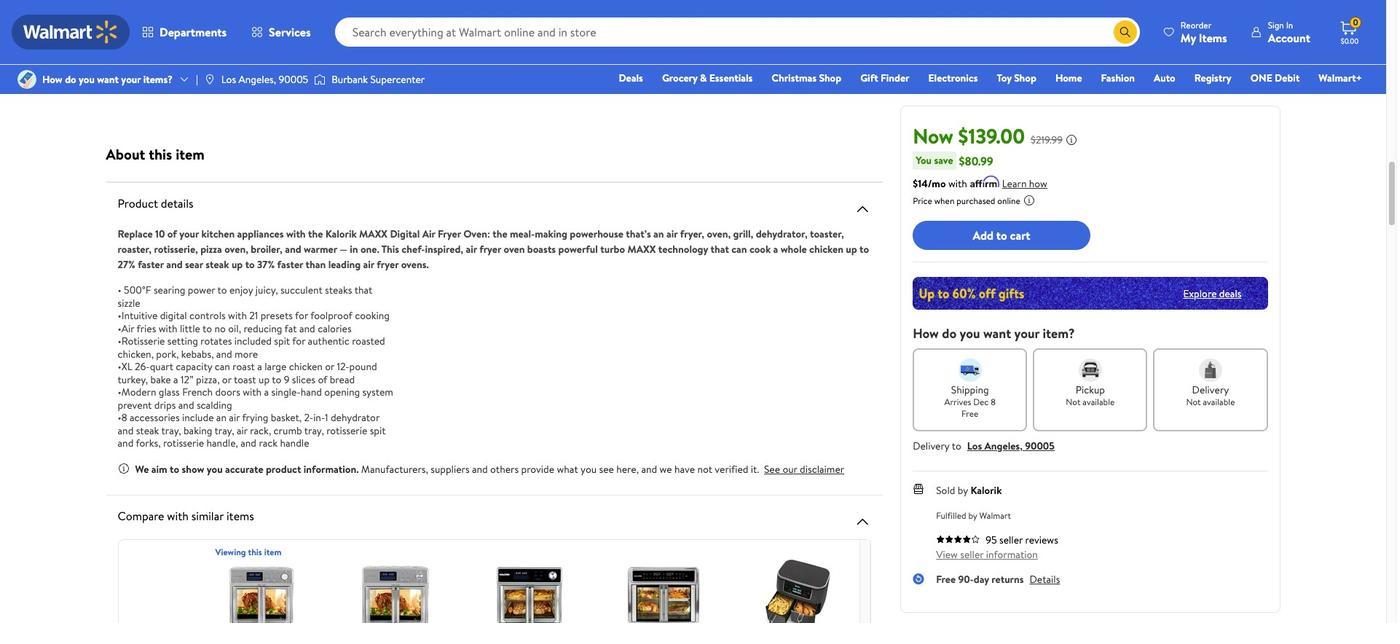 Task type: locate. For each thing, give the bounding box(es) containing it.
500°f
[[124, 283, 151, 297]]

0 vertical spatial item
[[176, 144, 205, 164]]

0 horizontal spatial of
[[167, 227, 177, 241]]

0 vertical spatial do
[[65, 72, 76, 87]]

reducing
[[244, 321, 282, 336]]

available inside pickup not available
[[1083, 396, 1115, 408]]

by for sold
[[958, 483, 969, 498]]

account
[[1269, 30, 1311, 46]]

free down shipping
[[962, 407, 979, 420]]

available inside delivery not available
[[1204, 396, 1236, 408]]

to left cart
[[997, 227, 1008, 243]]

shipping for 108
[[329, 46, 361, 58]]

forks,
[[136, 436, 161, 450]]

do down walmart image
[[65, 72, 76, 87]]

los angeles, 90005
[[221, 72, 308, 87]]

electronics link
[[922, 70, 985, 86]]

not
[[1066, 396, 1081, 408], [1187, 396, 1202, 408]]

chef-
[[402, 242, 425, 257]]

rotates
[[201, 334, 232, 348]]

suppliers
[[431, 462, 470, 476]]

can inside replace 10 of your kitchen appliances with the kalorik maxx digital air fryer oven: the meal-making powerhouse that's an air fryer, oven, grill, dehydrator, toaster, roaster, rotisserie, pizza oven, broiler, and warmer — in one. this chef-inspired, air fryer oven boasts powerful turbo maxx technology that can cook a whole chicken up to 27% faster and sear steak up to 37% faster than leading air fryer ovens.
[[732, 242, 747, 257]]

product group containing 153
[[109, 0, 271, 67]]

to left 9 in the left bottom of the page
[[272, 372, 282, 387]]

for right presets
[[295, 308, 308, 323]]

to down the product details image
[[860, 242, 870, 257]]

2-day shipping
[[112, 46, 166, 58], [306, 46, 361, 58], [501, 46, 555, 58]]

1 horizontal spatial available
[[1204, 396, 1236, 408]]

online
[[998, 195, 1021, 207]]

details button
[[1030, 572, 1061, 587]]

90-
[[959, 572, 974, 587]]

0 horizontal spatial 2-day shipping
[[112, 46, 166, 58]]

about
[[106, 144, 145, 164]]

air
[[667, 227, 678, 241], [466, 242, 477, 257], [363, 257, 375, 272], [229, 410, 240, 425], [237, 423, 248, 438]]

delivery down intent image for delivery
[[1193, 383, 1230, 397]]

2-day shipping down 153
[[112, 46, 166, 58]]

0 vertical spatial steak
[[206, 257, 229, 272]]

handle
[[280, 436, 309, 450]]

available for pickup
[[1083, 396, 1115, 408]]

$139.00
[[959, 122, 1025, 150]]

with up "price when purchased online"
[[949, 176, 968, 191]]

of right slices
[[318, 372, 327, 387]]

1 horizontal spatial shipping
[[329, 46, 361, 58]]

0 horizontal spatial spit
[[274, 334, 290, 348]]

do for how do you want your item?
[[943, 324, 957, 343]]

3 2-day shipping from the left
[[501, 46, 555, 58]]

compare with similar items
[[118, 508, 254, 524]]

1 not from the left
[[1066, 396, 1081, 408]]

0 horizontal spatial not
[[1066, 396, 1081, 408]]

153
[[156, 23, 168, 35]]

fashion
[[1102, 71, 1135, 85]]

that inside • 500°f searing power to enjoy juicy, succulent steaks that sizzle •intuitive digital controls with 21 presets for foolproof cooking •air fries with little to no oil, reducing fat and calories •rotisserie setting rotates included spit for authentic roasted chicken, pork, kebabs, and more •xl 26-quart capacity can roast a large chicken or 12-pound turkey, bake a 12" pizza, or toast up to 9 slices of bread •modern glass french doors with a single-hand opening system prevent drips and scalding •8 accessories include an air frying basket, 2-in-1 dehydrator and steak tray, baking tray, air rack, crumb tray, rotisserie spit and forks, rotisserie handle, and rack handle
[[355, 283, 373, 297]]

with
[[949, 176, 968, 191], [286, 227, 306, 241], [228, 308, 247, 323], [159, 321, 178, 336], [243, 385, 262, 399], [167, 508, 189, 524]]

view seller information link
[[937, 547, 1038, 562]]

1 horizontal spatial spit
[[370, 423, 386, 438]]

spit down presets
[[274, 334, 290, 348]]

do for how do you want your items?
[[65, 72, 76, 87]]

replace
[[118, 227, 153, 241]]

2 faster from the left
[[277, 257, 303, 272]]

setting
[[167, 334, 198, 348]]

2-day shipping for 153
[[112, 46, 166, 58]]

1 2-day shipping from the left
[[112, 46, 166, 58]]

or left toast
[[222, 372, 232, 387]]

0
[[1354, 16, 1359, 29]]

0 vertical spatial 90005
[[279, 72, 308, 87]]

0 vertical spatial of
[[167, 227, 177, 241]]

air
[[422, 227, 436, 241]]

1 vertical spatial fryer
[[377, 257, 399, 272]]

1 horizontal spatial faster
[[277, 257, 303, 272]]

1 horizontal spatial chicken
[[810, 242, 844, 257]]

how for how do you want your items?
[[42, 72, 63, 87]]

2 horizontal spatial tray,
[[304, 423, 324, 438]]

now
[[913, 122, 954, 150]]

up up enjoy
[[232, 257, 243, 272]]

2 horizontal spatial shipping
[[524, 46, 555, 58]]

2 horizontal spatial up
[[846, 242, 858, 257]]

air up technology
[[667, 227, 678, 241]]

1 vertical spatial want
[[984, 324, 1012, 343]]

whole
[[781, 242, 807, 257]]

rotisserie right in-
[[327, 423, 368, 438]]

up right toast
[[259, 372, 270, 387]]

kalorik up walmart
[[971, 483, 1002, 498]]

kalorik inside replace 10 of your kitchen appliances with the kalorik maxx digital air fryer oven: the meal-making powerhouse that's an air fryer, oven, grill, dehydrator, toaster, roaster, rotisserie, pizza oven, broiler, and warmer — in one. this chef-inspired, air fryer oven boasts powerful turbo maxx technology that can cook a whole chicken up to 27% faster and sear steak up to 37% faster than leading air fryer ovens.
[[326, 227, 357, 241]]

1 horizontal spatial los
[[968, 439, 983, 453]]

delivery to los angeles, 90005
[[913, 439, 1055, 453]]

2 2-day shipping from the left
[[306, 46, 361, 58]]

0 vertical spatial can
[[732, 242, 747, 257]]

2 the from the left
[[493, 227, 508, 241]]

item inside row
[[264, 546, 282, 558]]

fashion link
[[1095, 70, 1142, 86]]

0 vertical spatial oven,
[[707, 227, 731, 241]]

up
[[846, 242, 858, 257], [232, 257, 243, 272], [259, 372, 270, 387]]

2 shop from the left
[[1015, 71, 1037, 85]]

1 horizontal spatial the
[[493, 227, 508, 241]]

product details image
[[854, 200, 872, 218]]

steak inside replace 10 of your kitchen appliances with the kalorik maxx digital air fryer oven: the meal-making powerhouse that's an air fryer, oven, grill, dehydrator, toaster, roaster, rotisserie, pizza oven, broiler, and warmer — in one. this chef-inspired, air fryer oven boasts powerful turbo maxx technology that can cook a whole chicken up to 27% faster and sear steak up to 37% faster than leading air fryer ovens.
[[206, 257, 229, 272]]

2 tray, from the left
[[215, 423, 234, 438]]

0 horizontal spatial or
[[222, 372, 232, 387]]

delivery up sold
[[913, 439, 950, 453]]

10
[[155, 227, 165, 241]]

27%
[[118, 257, 135, 272]]

with left 21
[[228, 308, 247, 323]]

2- for 153
[[112, 46, 120, 58]]

here,
[[617, 462, 639, 476]]

explore deals link
[[1178, 280, 1248, 306]]

controls
[[190, 308, 226, 323]]

1 horizontal spatial tray,
[[215, 423, 234, 438]]

1 horizontal spatial product group
[[303, 0, 466, 67]]

0 horizontal spatial kalorik
[[326, 227, 357, 241]]

rotisserie up the show
[[163, 436, 204, 450]]

steak right •8
[[136, 423, 159, 438]]

a right cook
[[774, 242, 779, 257]]

rack
[[259, 436, 278, 450]]

free inside shipping arrives dec 8 free
[[962, 407, 979, 420]]

how for how do you want your item?
[[913, 324, 939, 343]]

not for pickup
[[1066, 396, 1081, 408]]

by right sold
[[958, 483, 969, 498]]

oven,
[[707, 227, 731, 241], [225, 242, 248, 257]]

cooking
[[355, 308, 390, 323]]

0 horizontal spatial tray,
[[161, 423, 181, 438]]

1 vertical spatial item
[[264, 546, 282, 558]]

not down intent image for pickup in the right bottom of the page
[[1066, 396, 1081, 408]]

intent image for delivery image
[[1200, 359, 1223, 382]]

little
[[180, 321, 200, 336]]

Walmart Site-Wide search field
[[335, 17, 1140, 47]]

steaks
[[325, 283, 352, 297]]

not down intent image for delivery
[[1187, 396, 1202, 408]]

you up intent image for shipping
[[960, 324, 981, 343]]

of right 10
[[167, 227, 177, 241]]

seller right 95
[[1000, 533, 1023, 547]]

viewing this item row
[[118, 546, 1398, 623]]

tray, right baking
[[215, 423, 234, 438]]

1 shipping from the left
[[135, 46, 166, 58]]

product
[[266, 462, 301, 476]]

an right that's
[[654, 227, 664, 241]]

want left the item?
[[984, 324, 1012, 343]]

meal-
[[510, 227, 535, 241]]

the up warmer at the left
[[308, 227, 323, 241]]

0 vertical spatial free
[[962, 407, 979, 420]]

tray, left 1
[[304, 423, 324, 438]]

maxx up 'one.'
[[359, 227, 388, 241]]

not for delivery
[[1187, 396, 1202, 408]]

faster
[[138, 257, 164, 272], [277, 257, 303, 272]]

0 horizontal spatial chicken
[[289, 359, 323, 374]]

not inside pickup not available
[[1066, 396, 1081, 408]]

chicken inside replace 10 of your kitchen appliances with the kalorik maxx digital air fryer oven: the meal-making powerhouse that's an air fryer, oven, grill, dehydrator, toaster, roaster, rotisserie, pizza oven, broiler, and warmer — in one. this chef-inspired, air fryer oven boasts powerful turbo maxx technology that can cook a whole chicken up to 27% faster and sear steak up to 37% faster than leading air fryer ovens.
[[810, 242, 844, 257]]

shipping down 58
[[524, 46, 555, 58]]

to left 37% in the left of the page
[[245, 257, 255, 272]]

0 vertical spatial for
[[295, 308, 308, 323]]

1 shop from the left
[[819, 71, 842, 85]]

item up "details"
[[176, 144, 205, 164]]

this inside viewing this item row
[[248, 546, 262, 558]]

2-day shipping down 58
[[501, 46, 555, 58]]

maxx down that's
[[628, 242, 656, 257]]

can for capacity
[[215, 359, 230, 374]]

1 horizontal spatial rotisserie
[[327, 423, 368, 438]]

•
[[118, 283, 122, 297]]

can inside • 500°f searing power to enjoy juicy, succulent steaks that sizzle •intuitive digital controls with 21 presets for foolproof cooking •air fries with little to no oil, reducing fat and calories •rotisserie setting rotates included spit for authentic roasted chicken, pork, kebabs, and more •xl 26-quart capacity can roast a large chicken or 12-pound turkey, bake a 12" pizza, or toast up to 9 slices of bread •modern glass french doors with a single-hand opening system prevent drips and scalding •8 accessories include an air frying basket, 2-in-1 dehydrator and steak tray, baking tray, air rack, crumb tray, rotisserie spit and forks, rotisserie handle, and rack handle
[[215, 359, 230, 374]]

2 horizontal spatial product group
[[498, 0, 660, 67]]

how
[[1030, 176, 1048, 191]]

0 horizontal spatial product group
[[109, 0, 271, 67]]

how do you want your item?
[[913, 324, 1076, 343]]

0 $0.00
[[1342, 16, 1359, 46]]

1 horizontal spatial do
[[943, 324, 957, 343]]

this right viewing
[[248, 546, 262, 558]]

2 not from the left
[[1187, 396, 1202, 408]]

0 vertical spatial up
[[846, 242, 858, 257]]

1
[[325, 410, 328, 425]]

spit down system
[[370, 423, 386, 438]]

faster down roaster,
[[138, 257, 164, 272]]

0 horizontal spatial angeles,
[[239, 72, 276, 87]]

0 horizontal spatial how
[[42, 72, 63, 87]]

0 horizontal spatial free
[[937, 572, 956, 587]]

you right the show
[[207, 462, 223, 476]]

can down grill,
[[732, 242, 747, 257]]

2-
[[112, 46, 120, 58], [306, 46, 314, 58], [501, 46, 508, 58], [304, 410, 313, 425]]

leading
[[328, 257, 361, 272]]

0 horizontal spatial delivery
[[913, 439, 950, 453]]

a left single-
[[264, 385, 269, 399]]

tray, down drips
[[161, 423, 181, 438]]

ninja foodi 6-in-1 8-quart 2-basket air fryer with dualzone technology image
[[760, 558, 836, 623]]

1 available from the left
[[1083, 396, 1115, 408]]

1 horizontal spatial this
[[248, 546, 262, 558]]

or left 12-
[[325, 359, 335, 374]]

tray,
[[161, 423, 181, 438], [215, 423, 234, 438], [304, 423, 324, 438]]

1 vertical spatial that
[[355, 283, 373, 297]]

with right doors
[[243, 385, 262, 399]]

0 horizontal spatial the
[[308, 227, 323, 241]]

2 horizontal spatial  image
[[314, 72, 326, 87]]

1 vertical spatial do
[[943, 324, 957, 343]]

an right the include
[[216, 410, 227, 425]]

2-day shipping up burbank
[[306, 46, 361, 58]]

1 tray, from the left
[[161, 423, 181, 438]]

want for item?
[[984, 324, 1012, 343]]

0 horizontal spatial shop
[[819, 71, 842, 85]]

1 the from the left
[[308, 227, 323, 241]]

1 vertical spatial of
[[318, 372, 327, 387]]

reorder my items
[[1181, 19, 1228, 46]]

0 horizontal spatial that
[[355, 283, 373, 297]]

with left similar
[[167, 508, 189, 524]]

what
[[557, 462, 578, 476]]

2 vertical spatial up
[[259, 372, 270, 387]]

item right viewing
[[264, 546, 282, 558]]

shipping down the 108
[[329, 46, 361, 58]]

1 vertical spatial delivery
[[913, 439, 950, 453]]

2 product group from the left
[[303, 0, 466, 67]]

that right technology
[[711, 242, 729, 257]]

0 vertical spatial an
[[654, 227, 664, 241]]

product group up |
[[109, 0, 271, 67]]

maxx
[[359, 227, 388, 241], [628, 242, 656, 257]]

 image right |
[[204, 74, 216, 85]]

clear search field text image
[[1097, 26, 1108, 38]]

1 vertical spatial angeles,
[[985, 439, 1023, 453]]

1 vertical spatial up
[[232, 257, 243, 272]]

1 vertical spatial kalorik
[[971, 483, 1002, 498]]

deals
[[1220, 286, 1242, 301]]

0 horizontal spatial do
[[65, 72, 76, 87]]

0 horizontal spatial want
[[97, 72, 119, 87]]

learn how
[[1003, 176, 1048, 191]]

this right about
[[149, 144, 172, 164]]

los right |
[[221, 72, 236, 87]]

with up warmer at the left
[[286, 227, 306, 241]]

spit
[[274, 334, 290, 348], [370, 423, 386, 438]]

1 horizontal spatial want
[[984, 324, 1012, 343]]

1 horizontal spatial  image
[[204, 74, 216, 85]]

1 vertical spatial maxx
[[628, 242, 656, 257]]

 image
[[17, 70, 36, 89], [314, 72, 326, 87], [204, 74, 216, 85]]

your left items?
[[121, 72, 141, 87]]

shipping down 153
[[135, 46, 166, 58]]

product group up burbank supercenter in the left top of the page
[[303, 0, 466, 67]]

want left items?
[[97, 72, 119, 87]]

fryer down oven:
[[480, 242, 502, 257]]

1 horizontal spatial of
[[318, 372, 327, 387]]

can left roast in the left bottom of the page
[[215, 359, 230, 374]]

shop for toy shop
[[1015, 71, 1037, 85]]

your inside replace 10 of your kitchen appliances with the kalorik maxx digital air fryer oven: the meal-making powerhouse that's an air fryer, oven, grill, dehydrator, toaster, roaster, rotisserie, pizza oven, broiler, and warmer — in one. this chef-inspired, air fryer oven boasts powerful turbo maxx technology that can cook a whole chicken up to 27% faster and sear steak up to 37% faster than leading air fryer ovens.
[[179, 227, 199, 241]]

auto
[[1154, 71, 1176, 85]]

0 vertical spatial how
[[42, 72, 63, 87]]

that right the steaks
[[355, 283, 373, 297]]

oil,
[[228, 321, 241, 336]]

available down intent image for pickup in the right bottom of the page
[[1083, 396, 1115, 408]]

add
[[973, 227, 994, 243]]

0 horizontal spatial faster
[[138, 257, 164, 272]]

1 horizontal spatial an
[[654, 227, 664, 241]]

by right 'fulfilled'
[[969, 509, 978, 522]]

available down intent image for delivery
[[1204, 396, 1236, 408]]

shop inside "link"
[[1015, 71, 1037, 85]]

$14/mo
[[913, 176, 946, 191]]

1 horizontal spatial fryer
[[480, 242, 502, 257]]

a left large on the left bottom of the page
[[257, 359, 262, 374]]

chicken,
[[118, 347, 154, 361]]

1 horizontal spatial not
[[1187, 396, 1202, 408]]

2- for 58
[[501, 46, 508, 58]]

we
[[660, 462, 672, 476]]

1 horizontal spatial 2-day shipping
[[306, 46, 361, 58]]

how
[[42, 72, 63, 87], [913, 324, 939, 343]]

digital
[[160, 308, 187, 323]]

chicken inside • 500°f searing power to enjoy juicy, succulent steaks that sizzle •intuitive digital controls with 21 presets for foolproof cooking •air fries with little to no oil, reducing fat and calories •rotisserie setting rotates included spit for authentic roasted chicken, pork, kebabs, and more •xl 26-quart capacity can roast a large chicken or 12-pound turkey, bake a 12" pizza, or toast up to 9 slices of bread •modern glass french doors with a single-hand opening system prevent drips and scalding •8 accessories include an air frying basket, 2-in-1 dehydrator and steak tray, baking tray, air rack, crumb tray, rotisserie spit and forks, rotisserie handle, and rack handle
[[289, 359, 323, 374]]

2 available from the left
[[1204, 396, 1236, 408]]

1 horizontal spatial how
[[913, 324, 939, 343]]

home link
[[1049, 70, 1089, 86]]

1 horizontal spatial can
[[732, 242, 747, 257]]

2-day shipping for 58
[[501, 46, 555, 58]]

day for 153
[[120, 46, 133, 58]]

1 vertical spatial this
[[248, 546, 262, 558]]

for left "authentic" at left
[[292, 334, 306, 348]]

kalorik maxx® 26 quart digital air fryer oven, stainless steel image
[[357, 558, 433, 623]]

1 horizontal spatial 90005
[[1026, 439, 1055, 453]]

registry link
[[1188, 70, 1239, 86]]

2 horizontal spatial your
[[1015, 324, 1040, 343]]

2 horizontal spatial 2-day shipping
[[501, 46, 555, 58]]

1 horizontal spatial delivery
[[1193, 383, 1230, 397]]

3 product group from the left
[[498, 0, 660, 67]]

do up shipping
[[943, 324, 957, 343]]

faster right 37% in the left of the page
[[277, 257, 303, 272]]

items?
[[143, 72, 173, 87]]

1 horizontal spatial up
[[259, 372, 270, 387]]

chicken down "toaster,"
[[810, 242, 844, 257]]

&
[[700, 71, 707, 85]]

not inside delivery not available
[[1187, 396, 1202, 408]]

seller down 4.0316 stars out of 5, based on 95 seller reviews element
[[961, 547, 984, 562]]

delivery inside delivery not available
[[1193, 383, 1230, 397]]

1 horizontal spatial your
[[179, 227, 199, 241]]

pork,
[[156, 347, 179, 361]]

1 horizontal spatial kalorik
[[971, 483, 1002, 498]]

your for how do you want your items?
[[121, 72, 141, 87]]

0 horizontal spatial oven,
[[225, 242, 248, 257]]

explore
[[1184, 286, 1217, 301]]

your left the item?
[[1015, 324, 1040, 343]]

an
[[654, 227, 664, 241], [216, 410, 227, 425]]

angeles, down 8
[[985, 439, 1023, 453]]

0 vertical spatial want
[[97, 72, 119, 87]]

1 horizontal spatial free
[[962, 407, 979, 420]]

registry
[[1195, 71, 1232, 85]]

air down 'one.'
[[363, 257, 375, 272]]

1 product group from the left
[[109, 0, 271, 67]]

replace 10 of your kitchen appliances with the kalorik maxx digital air fryer oven: the meal-making powerhouse that's an air fryer, oven, grill, dehydrator, toaster, roaster, rotisserie, pizza oven, broiler, and warmer — in one. this chef-inspired, air fryer oven boasts powerful turbo maxx technology that can cook a whole chicken up to 27% faster and sear steak up to 37% faster than leading air fryer ovens.
[[118, 227, 870, 272]]

0 horizontal spatial seller
[[961, 547, 984, 562]]

your
[[121, 72, 141, 87], [179, 227, 199, 241], [1015, 324, 1040, 343]]

1 vertical spatial how
[[913, 324, 939, 343]]

 image down walmart image
[[17, 70, 36, 89]]

calories
[[318, 321, 352, 336]]

kalorik up — at top left
[[326, 227, 357, 241]]

0 horizontal spatial an
[[216, 410, 227, 425]]

free left 90- on the right bottom of page
[[937, 572, 956, 587]]

up down the product details image
[[846, 242, 858, 257]]

product group up deals "link"
[[498, 0, 660, 67]]

add to cart button
[[913, 221, 1091, 250]]

2 shipping from the left
[[329, 46, 361, 58]]

0 horizontal spatial can
[[215, 359, 230, 374]]

dec
[[974, 396, 989, 408]]

a left 12"
[[173, 372, 178, 387]]

product group
[[109, 0, 271, 67], [303, 0, 466, 67], [498, 0, 660, 67]]

1 horizontal spatial steak
[[206, 257, 229, 272]]

steak down pizza
[[206, 257, 229, 272]]

fryer down this
[[377, 257, 399, 272]]

1 vertical spatial oven,
[[225, 242, 248, 257]]

oven, down kitchen
[[225, 242, 248, 257]]

angeles, down services "popup button"
[[239, 72, 276, 87]]

capacity
[[176, 359, 212, 374]]

departments button
[[130, 15, 239, 50]]

0 vertical spatial this
[[149, 144, 172, 164]]

items
[[1200, 30, 1228, 46]]

$0.00
[[1342, 36, 1359, 46]]

seller for view
[[961, 547, 984, 562]]

3 shipping from the left
[[524, 46, 555, 58]]

a inside replace 10 of your kitchen appliances with the kalorik maxx digital air fryer oven: the meal-making powerhouse that's an air fryer, oven, grill, dehydrator, toaster, roaster, rotisserie, pizza oven, broiler, and warmer — in one. this chef-inspired, air fryer oven boasts powerful turbo maxx technology that can cook a whole chicken up to 27% faster and sear steak up to 37% faster than leading air fryer ovens.
[[774, 242, 779, 257]]

 image left burbank
[[314, 72, 326, 87]]

los down the dec
[[968, 439, 983, 453]]

1 horizontal spatial seller
[[1000, 533, 1023, 547]]

0 horizontal spatial steak
[[136, 423, 159, 438]]

0 horizontal spatial this
[[149, 144, 172, 164]]

intent image for shipping image
[[959, 359, 982, 382]]



Task type: describe. For each thing, give the bounding box(es) containing it.
0 horizontal spatial 90005
[[279, 72, 308, 87]]

christmas shop
[[772, 71, 842, 85]]

1 horizontal spatial or
[[325, 359, 335, 374]]

arrives
[[945, 396, 972, 408]]

of inside • 500°f searing power to enjoy juicy, succulent steaks that sizzle •intuitive digital controls with 21 presets for foolproof cooking •air fries with little to no oil, reducing fat and calories •rotisserie setting rotates included spit for authentic roasted chicken, pork, kebabs, and more •xl 26-quart capacity can roast a large chicken or 12-pound turkey, bake a 12" pizza, or toast up to 9 slices of bread •modern glass french doors with a single-hand opening system prevent drips and scalding •8 accessories include an air frying basket, 2-in-1 dehydrator and steak tray, baking tray, air rack, crumb tray, rotisserie spit and forks, rotisserie handle, and rack handle
[[318, 372, 327, 387]]

dehydrator,
[[756, 227, 808, 241]]

this for viewing
[[248, 546, 262, 558]]

compare with similar items image
[[854, 513, 872, 530]]

an inside • 500°f searing power to enjoy juicy, succulent steaks that sizzle •intuitive digital controls with 21 presets for foolproof cooking •air fries with little to no oil, reducing fat and calories •rotisserie setting rotates included spit for authentic roasted chicken, pork, kebabs, and more •xl 26-quart capacity can roast a large chicken or 12-pound turkey, bake a 12" pizza, or toast up to 9 slices of bread •modern glass french doors with a single-hand opening system prevent drips and scalding •8 accessories include an air frying basket, 2-in-1 dehydrator and steak tray, baking tray, air rack, crumb tray, rotisserie spit and forks, rotisserie handle, and rack handle
[[216, 410, 227, 425]]

shipping for 153
[[135, 46, 166, 58]]

one.
[[361, 242, 380, 257]]

of inside replace 10 of your kitchen appliances with the kalorik maxx digital air fryer oven: the meal-making powerhouse that's an air fryer, oven, grill, dehydrator, toaster, roaster, rotisserie, pizza oven, broiler, and warmer — in one. this chef-inspired, air fryer oven boasts powerful turbo maxx technology that can cook a whole chicken up to 27% faster and sear steak up to 37% faster than leading air fryer ovens.
[[167, 227, 177, 241]]

95 seller reviews
[[986, 533, 1059, 547]]

disclaimer
[[800, 462, 845, 476]]

1 faster from the left
[[138, 257, 164, 272]]

0 vertical spatial fryer
[[480, 242, 502, 257]]

Search search field
[[335, 17, 1140, 47]]

up to sixty percent off deals. shop now. image
[[913, 277, 1268, 310]]

hand
[[301, 385, 322, 399]]

chicken for up
[[810, 242, 844, 257]]

1 horizontal spatial maxx
[[628, 242, 656, 257]]

to down arrives at the right of the page
[[952, 439, 962, 453]]

oven
[[504, 242, 525, 257]]

ovens.
[[401, 257, 429, 272]]

toy shop
[[997, 71, 1037, 85]]

2- inside • 500°f searing power to enjoy juicy, succulent steaks that sizzle •intuitive digital controls with 21 presets for foolproof cooking •air fries with little to no oil, reducing fat and calories •rotisserie setting rotates included spit for authentic roasted chicken, pork, kebabs, and more •xl 26-quart capacity can roast a large chicken or 12-pound turkey, bake a 12" pizza, or toast up to 9 slices of bread •modern glass french doors with a single-hand opening system prevent drips and scalding •8 accessories include an air frying basket, 2-in-1 dehydrator and steak tray, baking tray, air rack, crumb tray, rotisserie spit and forks, rotisserie handle, and rack handle
[[304, 410, 313, 425]]

an inside replace 10 of your kitchen appliances with the kalorik maxx digital air fryer oven: the meal-making powerhouse that's an air fryer, oven, grill, dehydrator, toaster, roaster, rotisserie, pizza oven, broiler, and warmer — in one. this chef-inspired, air fryer oven boasts powerful turbo maxx technology that can cook a whole chicken up to 27% faster and sear steak up to 37% faster than leading air fryer ovens.
[[654, 227, 664, 241]]

our
[[783, 462, 798, 476]]

departments
[[160, 24, 227, 40]]

accessories
[[130, 410, 180, 425]]

this for about
[[149, 144, 172, 164]]

french
[[182, 385, 213, 399]]

0 vertical spatial los
[[221, 72, 236, 87]]

0 horizontal spatial fryer
[[377, 257, 399, 272]]

steak inside • 500°f searing power to enjoy juicy, succulent steaks that sizzle •intuitive digital controls with 21 presets for foolproof cooking •air fries with little to no oil, reducing fat and calories •rotisserie setting rotates included spit for authentic roasted chicken, pork, kebabs, and more •xl 26-quart capacity can roast a large chicken or 12-pound turkey, bake a 12" pizza, or toast up to 9 slices of bread •modern glass french doors with a single-hand opening system prevent drips and scalding •8 accessories include an air frying basket, 2-in-1 dehydrator and steak tray, baking tray, air rack, crumb tray, rotisserie spit and forks, rotisserie handle, and rack handle
[[136, 423, 159, 438]]

you left see
[[581, 462, 597, 476]]

viewing
[[215, 546, 246, 558]]

include
[[182, 410, 214, 425]]

day for 108
[[314, 46, 327, 58]]

electronics
[[929, 71, 978, 85]]

you down walmart image
[[79, 72, 95, 87]]

opening
[[325, 385, 360, 399]]

2- for 108
[[306, 46, 314, 58]]

burbank
[[332, 72, 368, 87]]

turkey,
[[118, 372, 148, 387]]

4.0316 stars out of 5, based on 95 seller reviews element
[[937, 535, 980, 544]]

bake
[[151, 372, 171, 387]]

show
[[182, 462, 204, 476]]

viewing this item
[[215, 546, 282, 558]]

to left enjoy
[[218, 283, 227, 297]]

kebabs,
[[181, 347, 214, 361]]

•xl
[[118, 359, 132, 374]]

no
[[215, 321, 226, 336]]

grocery & essentials link
[[656, 70, 760, 86]]

more
[[235, 347, 258, 361]]

kalorik maxx® 26 qt digital air fryer oven grill, stainless steel image
[[492, 558, 567, 623]]

items
[[227, 508, 254, 524]]

search icon image
[[1120, 26, 1132, 38]]

how do you want your items?
[[42, 72, 173, 87]]

price when purchased online
[[913, 195, 1021, 207]]

item for viewing this item
[[264, 546, 282, 558]]

0 horizontal spatial up
[[232, 257, 243, 272]]

intent image for pickup image
[[1079, 359, 1103, 382]]

sign
[[1269, 19, 1285, 31]]

manufacturers,
[[361, 462, 428, 476]]

delivery for not
[[1193, 383, 1230, 397]]

details
[[161, 195, 194, 211]]

12"
[[181, 372, 194, 387]]

item for about this item
[[176, 144, 205, 164]]

you save $80.99
[[916, 153, 994, 169]]

with inside replace 10 of your kitchen appliances with the kalorik maxx digital air fryer oven: the meal-making powerhouse that's an air fryer, oven, grill, dehydrator, toaster, roaster, rotisserie, pizza oven, broiler, and warmer — in one. this chef-inspired, air fryer oven boasts powerful turbo maxx technology that can cook a whole chicken up to 27% faster and sear steak up to 37% faster than leading air fryer ovens.
[[286, 227, 306, 241]]

seller for 95
[[1000, 533, 1023, 547]]

learn
[[1003, 176, 1027, 191]]

succulent
[[281, 283, 323, 297]]

1 vertical spatial los
[[968, 439, 983, 453]]

 image for los
[[204, 74, 216, 85]]

fulfilled by walmart
[[937, 509, 1012, 522]]

shipping for 58
[[524, 46, 555, 58]]

pickup not available
[[1066, 383, 1115, 408]]

gift
[[861, 71, 879, 85]]

fat
[[285, 321, 297, 336]]

walmart+
[[1319, 71, 1363, 85]]

to left "no"
[[203, 321, 212, 336]]

 image for burbank
[[314, 72, 326, 87]]

finder
[[881, 71, 910, 85]]

doors
[[215, 385, 240, 399]]

purchased
[[957, 195, 996, 207]]

item?
[[1043, 324, 1076, 343]]

1 vertical spatial 90005
[[1026, 439, 1055, 453]]

sear
[[185, 257, 203, 272]]

one debit
[[1251, 71, 1300, 85]]

available for delivery
[[1204, 396, 1236, 408]]

chicken for or
[[289, 359, 323, 374]]

0 vertical spatial angeles,
[[239, 72, 276, 87]]

turbo
[[601, 242, 625, 257]]

about this item
[[106, 144, 205, 164]]

air down oven:
[[466, 242, 477, 257]]

debit
[[1275, 71, 1300, 85]]

3 tray, from the left
[[304, 423, 324, 438]]

that inside replace 10 of your kitchen appliances with the kalorik maxx digital air fryer oven: the meal-making powerhouse that's an air fryer, oven, grill, dehydrator, toaster, roaster, rotisserie, pizza oven, broiler, and warmer — in one. this chef-inspired, air fryer oven boasts powerful turbo maxx technology that can cook a whole chicken up to 27% faster and sear steak up to 37% faster than leading air fryer ovens.
[[711, 242, 729, 257]]

rotisserie,
[[154, 242, 198, 257]]

1 horizontal spatial oven,
[[707, 227, 731, 241]]

product group containing 108
[[303, 0, 466, 67]]

view seller information
[[937, 547, 1038, 562]]

0 horizontal spatial maxx
[[359, 227, 388, 241]]

essentials
[[710, 71, 753, 85]]

making
[[535, 227, 568, 241]]

21
[[249, 308, 258, 323]]

warmer
[[304, 242, 337, 257]]

delivery not available
[[1187, 383, 1236, 408]]

pizza
[[201, 242, 222, 257]]

 image for how
[[17, 70, 36, 89]]

1 vertical spatial for
[[292, 334, 306, 348]]

9
[[284, 372, 290, 387]]

air left frying
[[229, 410, 240, 425]]

to right aim
[[170, 462, 179, 476]]

your for how do you want your item?
[[1015, 324, 1040, 343]]

add to cart
[[973, 227, 1031, 243]]

see
[[764, 462, 781, 476]]

$14/mo with
[[913, 176, 968, 191]]

kalorik maxx® 26 quart flex trio air fryer oven image
[[626, 558, 701, 623]]

can for that
[[732, 242, 747, 257]]

95
[[986, 533, 997, 547]]

air left rack,
[[237, 423, 248, 438]]

scalding
[[197, 398, 232, 412]]

inspired,
[[425, 242, 464, 257]]

we aim to show you accurate product information. manufacturers, suppliers and others provide what you see here, and we have not verified it. see our disclaimer
[[135, 462, 845, 476]]

to inside button
[[997, 227, 1008, 243]]

by for fulfilled
[[969, 509, 978, 522]]

have
[[675, 462, 695, 476]]

12-
[[337, 359, 350, 374]]

0 horizontal spatial rotisserie
[[163, 436, 204, 450]]

shop for christmas shop
[[819, 71, 842, 85]]

legal information image
[[1024, 195, 1036, 206]]

sign in account
[[1269, 19, 1311, 46]]

learn more about strikethrough prices image
[[1066, 134, 1078, 146]]

2-day shipping for 108
[[306, 46, 361, 58]]

information.
[[304, 462, 359, 476]]

1 horizontal spatial angeles,
[[985, 439, 1023, 453]]

delivery for to
[[913, 439, 950, 453]]

with right fries
[[159, 321, 178, 336]]

affirm image
[[971, 176, 1000, 187]]

appliances
[[237, 227, 284, 241]]

crumb
[[274, 423, 302, 438]]

product group containing 58
[[498, 0, 660, 67]]

fulfilled
[[937, 509, 967, 522]]

want for items?
[[97, 72, 119, 87]]

day for 58
[[508, 46, 521, 58]]

toast
[[234, 372, 256, 387]]

view
[[937, 547, 958, 562]]

walmart image
[[23, 20, 118, 44]]

kalorik maxx® 26 quart digital air fryer oven with 8 accessories, stainless steel afo 47270 ss image
[[223, 558, 299, 623]]

58
[[544, 23, 554, 35]]

1 vertical spatial free
[[937, 572, 956, 587]]

rack,
[[250, 423, 271, 438]]

deals link
[[613, 70, 650, 86]]

roasted
[[352, 334, 385, 348]]

up inside • 500°f searing power to enjoy juicy, succulent steaks that sizzle •intuitive digital controls with 21 presets for foolproof cooking •air fries with little to no oil, reducing fat and calories •rotisserie setting rotates included spit for authentic roasted chicken, pork, kebabs, and more •xl 26-quart capacity can roast a large chicken or 12-pound turkey, bake a 12" pizza, or toast up to 9 slices of bread •modern glass french doors with a single-hand opening system prevent drips and scalding •8 accessories include an air frying basket, 2-in-1 dehydrator and steak tray, baking tray, air rack, crumb tray, rotisserie spit and forks, rotisserie handle, and rack handle
[[259, 372, 270, 387]]

108
[[350, 23, 363, 35]]



Task type: vqa. For each thing, say whether or not it's contained in the screenshot.
warmer
yes



